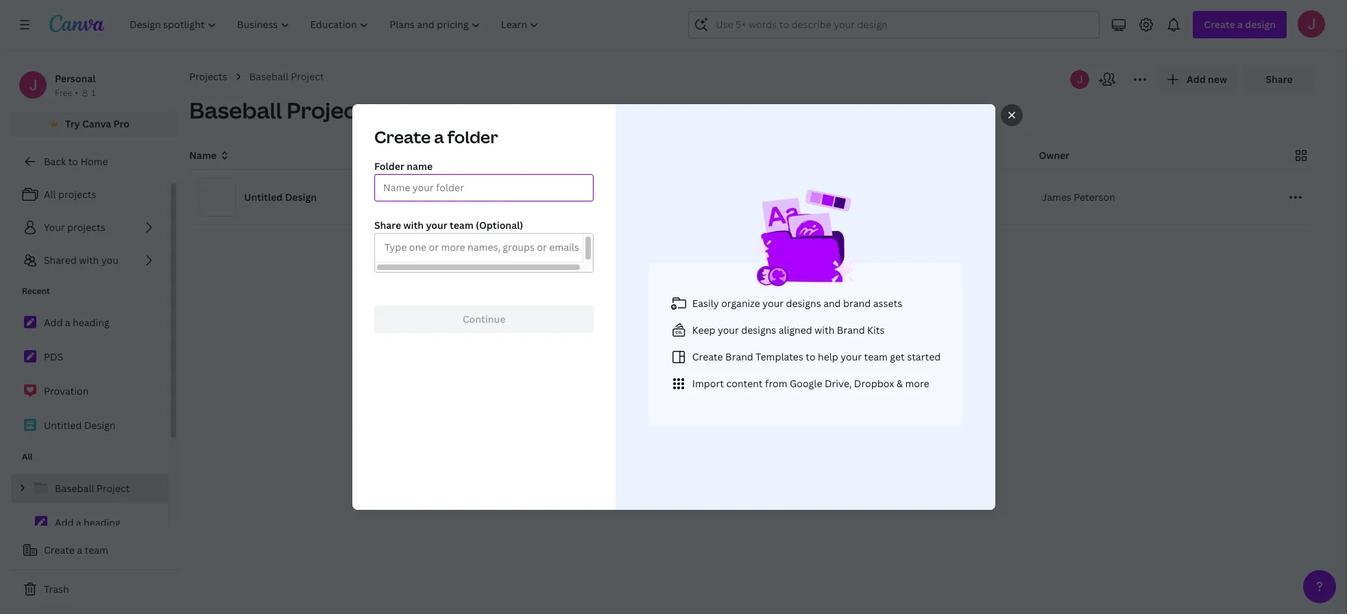 Task type: describe. For each thing, give the bounding box(es) containing it.
with for you
[[79, 254, 99, 267]]

organize
[[721, 297, 760, 310]]

2 horizontal spatial with
[[814, 323, 834, 336]]

1 add a heading link from the top
[[11, 309, 168, 337]]

drive,
[[825, 377, 852, 390]]

try canva pro
[[65, 117, 130, 130]]

personal
[[55, 72, 96, 85]]

keep your designs aligned with brand kits
[[692, 323, 884, 336]]

content
[[726, 377, 763, 390]]

all projects link
[[11, 181, 168, 208]]

ago
[[868, 191, 884, 204]]

projects for your projects
[[67, 221, 105, 234]]

projects
[[189, 70, 227, 83]]

import
[[692, 377, 724, 390]]

&
[[896, 377, 903, 390]]

baseball inside list
[[55, 482, 94, 495]]

you
[[101, 254, 118, 267]]

name
[[189, 149, 217, 162]]

21 days ago
[[831, 191, 884, 204]]

0 vertical spatial baseball project link
[[249, 69, 324, 84]]

started
[[907, 350, 941, 363]]

pds link
[[11, 343, 168, 372]]

baseball project for baseball project button
[[189, 95, 367, 125]]

projects link
[[189, 69, 227, 84]]

create for create a team
[[44, 544, 75, 557]]

baseball for the top baseball project link
[[249, 70, 289, 83]]

back
[[44, 155, 66, 168]]

assets
[[873, 297, 902, 310]]

all for all
[[22, 451, 33, 463]]

create for create a folder
[[374, 125, 431, 148]]

project inside button
[[287, 95, 367, 125]]

Folder name text field
[[383, 175, 585, 201]]

1 horizontal spatial design
[[285, 191, 317, 204]]

brand
[[843, 297, 871, 310]]

untitled inside list
[[44, 419, 82, 432]]

back to home link
[[11, 148, 178, 176]]

1 horizontal spatial designs
[[786, 297, 821, 310]]

1 horizontal spatial brand
[[837, 323, 865, 336]]

name button
[[189, 148, 230, 163]]

0 vertical spatial project
[[291, 70, 324, 83]]

a up the pds link
[[65, 316, 70, 329]]

back to home
[[44, 155, 108, 168]]

share with your team (optional)
[[374, 219, 523, 232]]

try
[[65, 117, 80, 130]]

1
[[91, 87, 95, 99]]

create a folder
[[374, 125, 498, 148]]

top level navigation element
[[121, 11, 551, 38]]

type
[[617, 149, 639, 162]]

untitled design inside list
[[44, 419, 116, 432]]

your up "keep your designs aligned with brand kits"
[[762, 297, 784, 310]]

1 vertical spatial team
[[864, 350, 888, 363]]

a inside button
[[77, 544, 82, 557]]

peterson
[[1074, 191, 1116, 204]]

continue
[[462, 313, 505, 326]]

0 vertical spatial untitled design
[[244, 191, 317, 204]]

all projects
[[44, 188, 96, 201]]

keep
[[692, 323, 715, 336]]

list containing baseball project
[[11, 475, 168, 614]]

dropbox
[[854, 377, 894, 390]]

a left folder
[[434, 125, 444, 148]]

recent
[[22, 285, 50, 297]]

list containing all projects
[[11, 181, 168, 274]]

design inside list
[[84, 419, 116, 432]]

your projects link
[[11, 214, 168, 241]]

and
[[823, 297, 841, 310]]

pro
[[114, 117, 130, 130]]

create brand templates to help your team get started
[[692, 350, 941, 363]]

Type one or more names, groups or e​​ma​il​s text field
[[380, 239, 583, 258]]

shared with you link
[[11, 247, 168, 274]]

home
[[80, 155, 108, 168]]

provation
[[44, 385, 89, 398]]

aligned
[[778, 323, 812, 336]]

more
[[905, 377, 929, 390]]



Task type: locate. For each thing, give the bounding box(es) containing it.
shared with you
[[44, 254, 118, 267]]

all for all projects
[[44, 188, 56, 201]]

baseball inside button
[[189, 95, 282, 125]]

with up help
[[814, 323, 834, 336]]

share for share
[[1266, 73, 1293, 86]]

brand
[[837, 323, 865, 336], [725, 350, 753, 363]]

create for create brand templates to help your team get started
[[692, 350, 723, 363]]

0 vertical spatial share
[[1266, 73, 1293, 86]]

all
[[44, 188, 56, 201], [22, 451, 33, 463]]

add a heading link up create a team
[[11, 509, 168, 538]]

0 vertical spatial create
[[374, 125, 431, 148]]

1 vertical spatial add a heading link
[[11, 509, 168, 538]]

baseball project
[[249, 70, 324, 83], [189, 95, 367, 125], [55, 482, 130, 495]]

1 vertical spatial all
[[22, 451, 33, 463]]

your up the type one or more names, groups or e​​ma​il​s text box on the top of the page
[[426, 219, 447, 232]]

baseball project button
[[189, 95, 367, 125]]

0 horizontal spatial design
[[84, 419, 116, 432]]

(optional)
[[476, 219, 523, 232]]

1 vertical spatial to
[[806, 350, 815, 363]]

add a heading link
[[11, 309, 168, 337], [11, 509, 168, 538]]

with
[[403, 219, 423, 232], [79, 254, 99, 267], [814, 323, 834, 336]]

0 horizontal spatial baseball project link
[[11, 475, 168, 503]]

baseball project link up baseball project button
[[249, 69, 324, 84]]

0 horizontal spatial untitled design
[[44, 419, 116, 432]]

to right back
[[68, 155, 78, 168]]

1 horizontal spatial to
[[806, 350, 815, 363]]

try canva pro button
[[11, 111, 178, 137]]

0 vertical spatial design
[[285, 191, 317, 204]]

0 vertical spatial untitled
[[244, 191, 283, 204]]

with down name
[[403, 219, 423, 232]]

0 vertical spatial with
[[403, 219, 423, 232]]

baseball project for the top baseball project link
[[249, 70, 324, 83]]

designs down organize
[[741, 323, 776, 336]]

to left help
[[806, 350, 815, 363]]

owner
[[1039, 149, 1070, 162]]

2 vertical spatial project
[[97, 482, 130, 495]]

canva
[[82, 117, 111, 130]]

1 horizontal spatial untitled
[[244, 191, 283, 204]]

brand up content
[[725, 350, 753, 363]]

with left you
[[79, 254, 99, 267]]

google
[[790, 377, 822, 390]]

templates
[[756, 350, 803, 363]]

1 vertical spatial with
[[79, 254, 99, 267]]

1 vertical spatial heading
[[84, 516, 121, 529]]

team up the type one or more names, groups or e​​ma​il​s text box on the top of the page
[[449, 219, 473, 232]]

2 vertical spatial list
[[11, 475, 168, 614]]

0 horizontal spatial team
[[85, 544, 108, 557]]

create up "trash"
[[44, 544, 75, 557]]

1 vertical spatial project
[[287, 95, 367, 125]]

0 vertical spatial to
[[68, 155, 78, 168]]

create up import on the bottom right of page
[[692, 350, 723, 363]]

add a heading up create a team button
[[55, 516, 121, 529]]

1 vertical spatial share
[[374, 219, 401, 232]]

team
[[449, 219, 473, 232], [864, 350, 888, 363], [85, 544, 108, 557]]

1 vertical spatial list
[[11, 309, 168, 440]]

baseball project link
[[249, 69, 324, 84], [11, 475, 168, 503]]

1 vertical spatial untitled design
[[44, 419, 116, 432]]

1 vertical spatial untitled
[[44, 419, 82, 432]]

projects
[[58, 188, 96, 201], [67, 221, 105, 234]]

create
[[374, 125, 431, 148], [692, 350, 723, 363], [44, 544, 75, 557]]

team up trash link
[[85, 544, 108, 557]]

import content from google drive, dropbox & more
[[692, 377, 929, 390]]

shared
[[44, 254, 77, 267]]

0 vertical spatial team
[[449, 219, 473, 232]]

baseball
[[249, 70, 289, 83], [189, 95, 282, 125], [55, 482, 94, 495]]

add up create a team
[[55, 516, 74, 529]]

a up create a team
[[76, 516, 81, 529]]

2 vertical spatial team
[[85, 544, 108, 557]]

heading
[[73, 316, 110, 329], [84, 516, 121, 529]]

baseball up create a team
[[55, 482, 94, 495]]

1 list from the top
[[11, 181, 168, 274]]

a up trash link
[[77, 544, 82, 557]]

projects inside all projects link
[[58, 188, 96, 201]]

0 vertical spatial all
[[44, 188, 56, 201]]

trash link
[[11, 576, 178, 603]]

1 vertical spatial projects
[[67, 221, 105, 234]]

0 vertical spatial add a heading
[[44, 316, 110, 329]]

0 horizontal spatial designs
[[741, 323, 776, 336]]

add
[[44, 316, 63, 329], [55, 516, 74, 529]]

baseball down "projects" link
[[189, 95, 282, 125]]

2 horizontal spatial create
[[692, 350, 723, 363]]

21
[[831, 191, 841, 204]]

add a heading
[[44, 316, 110, 329], [55, 516, 121, 529]]

folder name
[[374, 160, 432, 173]]

trash
[[44, 583, 69, 596]]

0 vertical spatial list
[[11, 181, 168, 274]]

untitled design link
[[11, 411, 168, 440]]

james peterson
[[1042, 191, 1116, 204]]

add a heading up the pds link
[[44, 316, 110, 329]]

None search field
[[689, 11, 1100, 38]]

projects for all projects
[[58, 188, 96, 201]]

your right help
[[841, 350, 862, 363]]

2 vertical spatial create
[[44, 544, 75, 557]]

1 horizontal spatial create
[[374, 125, 431, 148]]

baseball up baseball project button
[[249, 70, 289, 83]]

name
[[406, 160, 432, 173]]

0 vertical spatial brand
[[837, 323, 865, 336]]

continue button
[[374, 306, 594, 333]]

0 horizontal spatial all
[[22, 451, 33, 463]]

0 horizontal spatial to
[[68, 155, 78, 168]]

2 vertical spatial baseball project
[[55, 482, 130, 495]]

1 horizontal spatial baseball project link
[[249, 69, 324, 84]]

with inside list
[[79, 254, 99, 267]]

1 vertical spatial design
[[84, 419, 116, 432]]

easily
[[692, 297, 719, 310]]

1 vertical spatial create
[[692, 350, 723, 363]]

pds
[[44, 350, 63, 363]]

0 vertical spatial heading
[[73, 316, 110, 329]]

1 horizontal spatial team
[[449, 219, 473, 232]]

projects inside your projects link
[[67, 221, 105, 234]]

0 vertical spatial add a heading link
[[11, 309, 168, 337]]

projects right your
[[67, 221, 105, 234]]

brand left kits at the bottom right
[[837, 323, 865, 336]]

share for share with your team (optional)
[[374, 219, 401, 232]]

0 horizontal spatial with
[[79, 254, 99, 267]]

untitled design
[[244, 191, 317, 204], [44, 419, 116, 432]]

get
[[890, 350, 905, 363]]

heading up the pds link
[[73, 316, 110, 329]]

0 horizontal spatial untitled
[[44, 419, 82, 432]]

designs up aligned
[[786, 297, 821, 310]]

doc
[[620, 191, 638, 204]]

heading up create a team button
[[84, 516, 121, 529]]

create inside create a team button
[[44, 544, 75, 557]]

all inside all projects link
[[44, 188, 56, 201]]

1 vertical spatial brand
[[725, 350, 753, 363]]

0 horizontal spatial share
[[374, 219, 401, 232]]

to
[[68, 155, 78, 168], [806, 350, 815, 363]]

1 horizontal spatial with
[[403, 219, 423, 232]]

with for your
[[403, 219, 423, 232]]

create up folder name
[[374, 125, 431, 148]]

2 vertical spatial with
[[814, 323, 834, 336]]

folder
[[374, 160, 404, 173]]

kits
[[867, 323, 884, 336]]

your
[[44, 221, 65, 234]]

project
[[291, 70, 324, 83], [287, 95, 367, 125], [97, 482, 130, 495]]

0 vertical spatial projects
[[58, 188, 96, 201]]

1 vertical spatial add a heading
[[55, 516, 121, 529]]

add up "pds" in the bottom left of the page
[[44, 316, 63, 329]]

0 vertical spatial designs
[[786, 297, 821, 310]]

design
[[285, 191, 317, 204], [84, 419, 116, 432]]

2 vertical spatial baseball
[[55, 482, 94, 495]]

0 vertical spatial baseball project
[[249, 70, 324, 83]]

1 horizontal spatial untitled design
[[244, 191, 317, 204]]

0 vertical spatial baseball
[[249, 70, 289, 83]]

share inside button
[[1266, 73, 1293, 86]]

a
[[434, 125, 444, 148], [65, 316, 70, 329], [76, 516, 81, 529], [77, 544, 82, 557]]

project inside list
[[97, 482, 130, 495]]

0 horizontal spatial brand
[[725, 350, 753, 363]]

provation link
[[11, 377, 168, 406]]

your projects
[[44, 221, 105, 234]]

0 vertical spatial add
[[44, 316, 63, 329]]

baseball project inside baseball project link
[[55, 482, 130, 495]]

2 add a heading link from the top
[[11, 509, 168, 538]]

1 horizontal spatial all
[[44, 188, 56, 201]]

team left get
[[864, 350, 888, 363]]

1 vertical spatial baseball project
[[189, 95, 367, 125]]

help
[[818, 350, 838, 363]]

•
[[75, 87, 78, 99]]

list containing add a heading
[[11, 309, 168, 440]]

1 horizontal spatial share
[[1266, 73, 1293, 86]]

easily organize your designs and brand assets
[[692, 297, 902, 310]]

1 vertical spatial designs
[[741, 323, 776, 336]]

folder
[[447, 125, 498, 148]]

free •
[[55, 87, 78, 99]]

0 horizontal spatial create
[[44, 544, 75, 557]]

baseball project link up create a team button
[[11, 475, 168, 503]]

baseball for baseball project button
[[189, 95, 282, 125]]

add a heading link up the pds link
[[11, 309, 168, 337]]

share button
[[1244, 66, 1315, 93]]

1 vertical spatial add
[[55, 516, 74, 529]]

3 list from the top
[[11, 475, 168, 614]]

free
[[55, 87, 72, 99]]

your
[[426, 219, 447, 232], [762, 297, 784, 310], [718, 323, 739, 336], [841, 350, 862, 363]]

projects down "back to home"
[[58, 188, 96, 201]]

your right keep
[[718, 323, 739, 336]]

create a team button
[[11, 537, 178, 564]]

create a team
[[44, 544, 108, 557]]

1 vertical spatial baseball
[[189, 95, 282, 125]]

team inside button
[[85, 544, 108, 557]]

list
[[11, 181, 168, 274], [11, 309, 168, 440], [11, 475, 168, 614]]

2 horizontal spatial team
[[864, 350, 888, 363]]

designs
[[786, 297, 821, 310], [741, 323, 776, 336]]

james
[[1042, 191, 1072, 204]]

1 vertical spatial baseball project link
[[11, 475, 168, 503]]

2 list from the top
[[11, 309, 168, 440]]

share
[[1266, 73, 1293, 86], [374, 219, 401, 232]]

days
[[844, 191, 865, 204]]

from
[[765, 377, 787, 390]]



Task type: vqa. For each thing, say whether or not it's contained in the screenshot.
a associated with 2nd add a heading link
yes



